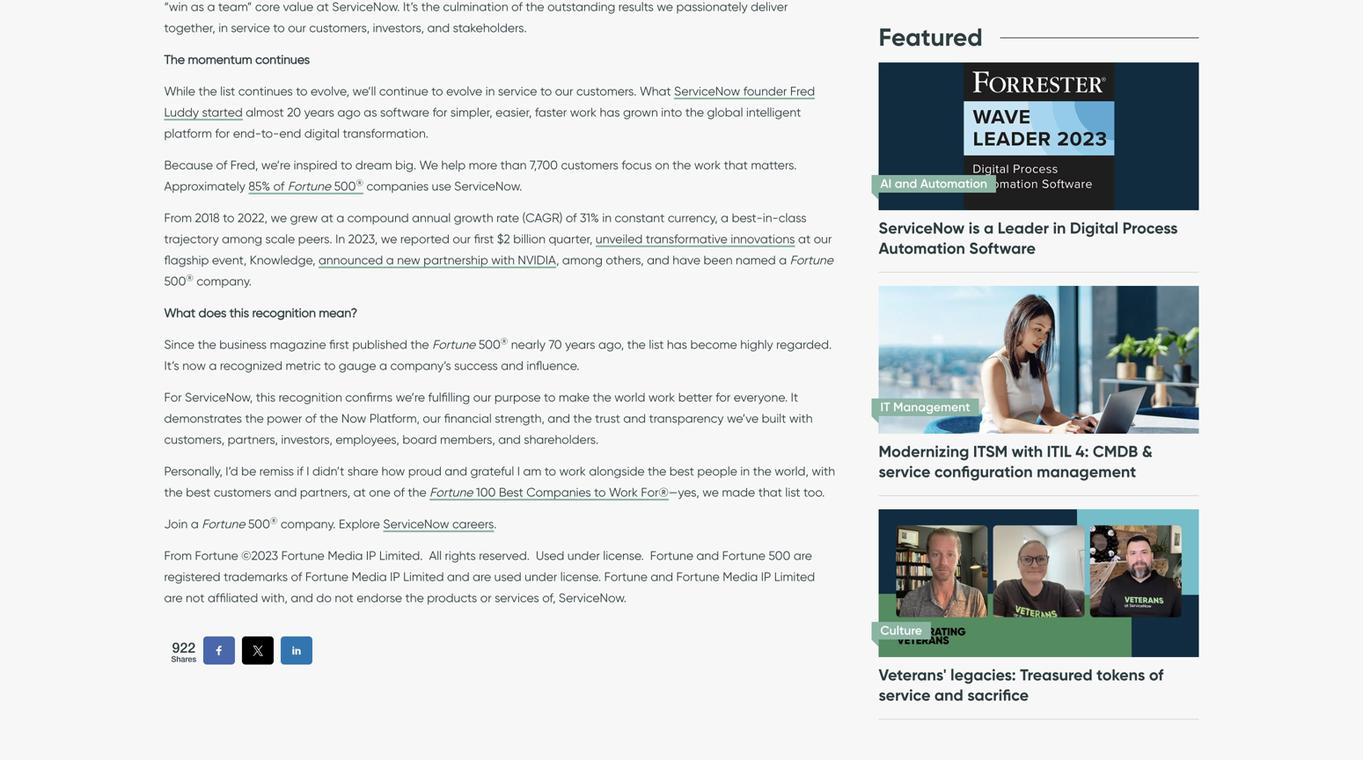 Task type: locate. For each thing, give the bounding box(es) containing it.
company.
[[197, 274, 252, 289], [281, 517, 336, 532]]

our up board
[[423, 411, 441, 426]]

at inside from 2018 to 2022, we grew at a compound annual growth rate (cagr) of 31% in constant currency, a best-in-class trajectory among scale peers. in 2023, we reported our first $2 billion quarter,
[[321, 210, 333, 225]]

among inside announced a new partnership with nvidia , among others, and have been named a fortune 500 ® company.
[[562, 253, 603, 268]]

legacies:
[[951, 665, 1016, 685]]

company. down the event,
[[197, 274, 252, 289]]

1 vertical spatial has
[[667, 337, 687, 352]]

of inside from fortune ©2023 fortune media ip limited.  all rights reserved.  used under license.  fortune and fortune 500 are registered trademarks of fortune media ip limited and are used under license. fortune and fortune media ip limited are not affiliated with, and do not endorse the products or services of, servicenow.
[[291, 569, 302, 584]]

0 vertical spatial for
[[432, 105, 447, 120]]

we're up platform,
[[396, 390, 425, 405]]

500 down dream
[[334, 179, 356, 194]]

what does this recognition mean?
[[164, 305, 357, 320]]

0 horizontal spatial are
[[164, 591, 183, 606]]

continues up the 20
[[255, 52, 310, 67]]

1 limited from the left
[[403, 569, 444, 584]]

2 from from the top
[[164, 548, 192, 563]]

2 horizontal spatial for
[[716, 390, 731, 405]]

2 vertical spatial we
[[702, 485, 719, 500]]

the inside nearly 70 years ago, the list has become highly regarded. it's now a recognized metric to gauge a company's success and influence.
[[627, 337, 646, 352]]

for down started
[[215, 126, 230, 141]]

we down people
[[702, 485, 719, 500]]

partners, up be
[[228, 432, 278, 447]]

we've
[[727, 411, 759, 426]]

0 vertical spatial recognition
[[252, 305, 316, 320]]

from up trajectory on the left of page
[[164, 210, 192, 225]]

into
[[661, 105, 682, 120]]

company. inside join a fortune 500 ® company. explore servicenow careers .
[[281, 517, 336, 532]]

with down $2
[[491, 253, 515, 268]]

0 horizontal spatial servicenow.
[[454, 179, 522, 194]]

use
[[432, 179, 451, 194]]

we're inside because of fred, we're inspired to dream big. we help more than 7,700 customers focus on the work that matters. approximately
[[261, 158, 291, 173]]

quarter,
[[549, 232, 593, 247]]

company. left explore
[[281, 517, 336, 532]]

in inside servicenow is a leader in digital process automation software
[[1053, 218, 1066, 238]]

500 inside join a fortune 500 ® company. explore servicenow careers .
[[248, 517, 270, 532]]

from inside from fortune ©2023 fortune media ip limited.  all rights reserved.  used under license.  fortune and fortune 500 are registered trademarks of fortune media ip limited and are used under license. fortune and fortune media ip limited are not affiliated with, and do not endorse the products or services of, servicenow.
[[164, 548, 192, 563]]

1 horizontal spatial among
[[562, 253, 603, 268]]

a right is
[[984, 218, 994, 238]]

1 horizontal spatial what
[[640, 84, 671, 99]]

endorse
[[357, 591, 402, 606]]

servicenow inside servicenow founder fred luddy started
[[674, 84, 740, 99]]

from inside from 2018 to 2022, we grew at a compound annual growth rate (cagr) of 31% in constant currency, a best-in-class trajectory among scale peers. in 2023, we reported our first $2 billion quarter,
[[164, 210, 192, 225]]

500 down world, on the right
[[769, 548, 791, 563]]

that down world, on the right
[[758, 485, 782, 500]]

servicenow inside join a fortune 500 ® company. explore servicenow careers .
[[383, 517, 449, 532]]

0 horizontal spatial that
[[724, 158, 748, 173]]

2 horizontal spatial servicenow
[[879, 218, 965, 238]]

1 vertical spatial what
[[164, 305, 196, 320]]

0 horizontal spatial under
[[525, 569, 557, 584]]

people
[[697, 464, 737, 479]]

&
[[1142, 442, 1153, 462]]

billion
[[513, 232, 546, 247]]

0 vertical spatial among
[[222, 232, 262, 247]]

limited down too.
[[774, 569, 815, 584]]

work right world at the bottom left
[[648, 390, 675, 405]]

servicenow careers link
[[383, 517, 494, 533]]

under up license.
[[567, 548, 600, 563]]

how
[[382, 464, 405, 479]]

twitter sharing button image
[[251, 644, 265, 658]]

the inside from fortune ©2023 fortune media ip limited.  all rights reserved.  used under license.  fortune and fortune 500 are registered trademarks of fortune media ip limited and are used under license. fortune and fortune media ip limited are not affiliated with, and do not endorse the products or services of, servicenow.
[[405, 591, 424, 606]]

0 horizontal spatial first
[[329, 337, 349, 352]]

1 horizontal spatial servicenow.
[[559, 591, 627, 606]]

1 horizontal spatial we're
[[396, 390, 425, 405]]

to left evolve
[[431, 84, 443, 99]]

for down while the list continues to evolve, we'll continue to evolve in service to our customers. what
[[432, 105, 447, 120]]

at down class
[[798, 232, 811, 247]]

and down strength, on the left bottom of the page
[[498, 432, 521, 447]]

fred
[[790, 84, 815, 99]]

1 horizontal spatial first
[[474, 232, 494, 247]]

1 vertical spatial company.
[[281, 517, 336, 532]]

0 vertical spatial that
[[724, 158, 748, 173]]

nvidia
[[518, 253, 556, 268]]

0 horizontal spatial this
[[230, 305, 249, 320]]

500 down flagship
[[164, 274, 186, 289]]

years inside nearly 70 years ago, the list has become highly regarded. it's now a recognized metric to gauge a company's success and influence.
[[565, 337, 595, 352]]

first left $2
[[474, 232, 494, 247]]

automation up is
[[920, 176, 987, 191]]

0 horizontal spatial list
[[220, 84, 235, 99]]

servicenow inside servicenow is a leader in digital process automation software
[[879, 218, 965, 238]]

1 horizontal spatial limited
[[774, 569, 815, 584]]

0 horizontal spatial ip
[[366, 548, 376, 563]]

to down "since the business magazine first published the fortune 500 ®" at the top left of page
[[324, 358, 336, 373]]

from up registered
[[164, 548, 192, 563]]

1 horizontal spatial list
[[649, 337, 664, 352]]

our up partnership
[[453, 232, 471, 247]]

constant
[[615, 210, 665, 225]]

the up started
[[198, 84, 217, 99]]

first inside from 2018 to 2022, we grew at a compound annual growth rate (cagr) of 31% in constant currency, a best-in-class trajectory among scale peers. in 2023, we reported our first $2 billion quarter,
[[474, 232, 494, 247]]

1 horizontal spatial not
[[335, 591, 354, 606]]

not right do
[[335, 591, 354, 606]]

services
[[495, 591, 539, 606]]

with down it
[[789, 411, 813, 426]]

fortune inside announced a new partnership with nvidia , among others, and have been named a fortune 500 ® company.
[[790, 253, 833, 268]]

service up easier,
[[498, 84, 537, 99]]

servicenow up all
[[383, 517, 449, 532]]

trust
[[595, 411, 620, 426]]

2 vertical spatial for
[[716, 390, 731, 405]]

continues
[[255, 52, 310, 67], [238, 84, 293, 99]]

® up "©2023"
[[270, 515, 278, 526]]

1 vertical spatial are
[[473, 569, 491, 584]]

2 vertical spatial are
[[164, 591, 183, 606]]

servicenow up the global
[[674, 84, 740, 99]]

2 horizontal spatial we
[[702, 485, 719, 500]]

and right the ai
[[895, 176, 917, 191]]

in inside from 2018 to 2022, we grew at a compound annual growth rate (cagr) of 31% in constant currency, a best-in-class trajectory among scale peers. in 2023, we reported our first $2 billion quarter,
[[602, 210, 612, 225]]

servicenow down ai and automation
[[879, 218, 965, 238]]

among
[[222, 232, 262, 247], [562, 253, 603, 268]]

the right into
[[685, 105, 704, 120]]

we up scale
[[271, 210, 287, 225]]

and inside nearly 70 years ago, the list has become highly regarded. it's now a recognized metric to gauge a company's success and influence.
[[501, 358, 523, 373]]

transformative
[[646, 232, 728, 247]]

luddy
[[164, 105, 199, 120]]

0 vertical spatial servicenow
[[674, 84, 740, 99]]

1 vertical spatial partners,
[[300, 485, 350, 500]]

0 vertical spatial continues
[[255, 52, 310, 67]]

20
[[287, 105, 301, 120]]

am
[[523, 464, 541, 479]]

our inside the at our flagship event, knowledge,
[[814, 232, 832, 247]]

in left digital on the right of the page
[[1053, 218, 1066, 238]]

servicenow. down more
[[454, 179, 522, 194]]

0 vertical spatial customers
[[561, 158, 619, 173]]

servicenow,
[[185, 390, 253, 405]]

500 up "©2023"
[[248, 517, 270, 532]]

because
[[164, 158, 213, 173]]

a up the in
[[336, 210, 344, 225]]

of up investors,
[[305, 411, 316, 426]]

in right 31% at the top left of page
[[602, 210, 612, 225]]

1 horizontal spatial has
[[667, 337, 687, 352]]

0 horizontal spatial customers
[[214, 485, 271, 500]]

of inside personally, i'd be remiss if i didn't share how proud and grateful i am to work alongside the best people in the world, with the best customers and partners, at one of the
[[394, 485, 405, 500]]

in
[[486, 84, 495, 99], [602, 210, 612, 225], [1053, 218, 1066, 238], [740, 464, 750, 479]]

customers
[[561, 158, 619, 173], [214, 485, 271, 500]]

2 horizontal spatial list
[[785, 485, 800, 500]]

2 vertical spatial servicenow
[[383, 517, 449, 532]]

1 vertical spatial best
[[186, 485, 211, 500]]

1 vertical spatial list
[[649, 337, 664, 352]]

to inside personally, i'd be remiss if i didn't share how proud and grateful i am to work alongside the best people in the world, with the best customers and partners, at one of the
[[544, 464, 556, 479]]

nearly
[[511, 337, 546, 352]]

1 vertical spatial we're
[[396, 390, 425, 405]]

announced a new partnership with nvidia link
[[319, 253, 556, 269]]

culture
[[880, 623, 922, 638]]

0 horizontal spatial limited
[[403, 569, 444, 584]]

years right 70
[[565, 337, 595, 352]]

from for from fortune ©2023 fortune media ip limited.  all rights reserved.  used under license.  fortune and fortune 500 are registered trademarks of fortune media ip limited and are used under license. fortune and fortune media ip limited are not affiliated with, and do not endorse the products or services of, servicenow.
[[164, 548, 192, 563]]

has down the customers.
[[600, 105, 620, 120]]

0 horizontal spatial company.
[[197, 274, 252, 289]]

nearly 70 years ago, the list has become highly regarded. it's now a recognized metric to gauge a company's success and influence.
[[164, 337, 832, 373]]

years for end
[[304, 105, 334, 120]]

modernizing
[[879, 442, 969, 462]]

alongside
[[589, 464, 645, 479]]

0 horizontal spatial i
[[306, 464, 309, 479]]

® down dream
[[356, 177, 363, 188]]

with left itil
[[1012, 442, 1043, 462]]

1 horizontal spatial customers
[[561, 158, 619, 173]]

help
[[441, 158, 466, 173]]

1 vertical spatial among
[[562, 253, 603, 268]]

and inside announced a new partnership with nvidia , among others, and have been named a fortune 500 ® company.
[[647, 253, 669, 268]]

ai
[[880, 176, 892, 191]]

end-
[[233, 126, 261, 141]]

what up since
[[164, 305, 196, 320]]

class
[[779, 210, 807, 225]]

fortune inside join a fortune 500 ® company. explore servicenow careers .
[[202, 517, 245, 532]]

this right does
[[230, 305, 249, 320]]

0 horizontal spatial partners,
[[228, 432, 278, 447]]

at left one
[[353, 485, 366, 500]]

list
[[220, 84, 235, 99], [649, 337, 664, 352], [785, 485, 800, 500]]

® down flagship
[[186, 272, 193, 283]]

the right on at left
[[672, 158, 691, 173]]

0 vertical spatial at
[[321, 210, 333, 225]]

0 horizontal spatial has
[[600, 105, 620, 120]]

first up the gauge
[[329, 337, 349, 352]]

years for influence.
[[565, 337, 595, 352]]

0 vertical spatial from
[[164, 210, 192, 225]]

with inside for servicenow, this recognition confirms we're fulfilling our purpose to make the world work better for everyone. it demonstrates the power of the now platform, our financial strength, and the trust and transparency we've built with customers, partners, investors, employees, board members, and shareholders.
[[789, 411, 813, 426]]

investors,
[[281, 432, 333, 447]]

limited down all
[[403, 569, 444, 584]]

that inside because of fred, we're inspired to dream big. we help more than 7,700 customers focus on the work that matters. approximately
[[724, 158, 748, 173]]

veterans'
[[879, 665, 947, 685]]

we're up 85% on the left of the page
[[261, 158, 291, 173]]

announced
[[319, 253, 383, 268]]

1 vertical spatial servicenow.
[[559, 591, 627, 606]]

1 vertical spatial years
[[565, 337, 595, 352]]

customers right 7,700
[[561, 158, 619, 173]]

85% of fortune 500 ® companies use servicenow.
[[249, 177, 522, 194]]

work
[[609, 485, 638, 500]]

1 horizontal spatial i
[[517, 464, 520, 479]]

the right 'ago,'
[[627, 337, 646, 352]]

1 horizontal spatial partners,
[[300, 485, 350, 500]]

among down 2022,
[[222, 232, 262, 247]]

©2023
[[241, 548, 278, 563]]

®
[[356, 177, 363, 188], [186, 272, 193, 283], [501, 336, 508, 347], [270, 515, 278, 526]]

fortune 100 best companies to work for® —yes, we made that list too.
[[430, 485, 825, 500]]

to-
[[261, 126, 279, 141]]

0 vertical spatial has
[[600, 105, 620, 120]]

0 vertical spatial servicenow.
[[454, 179, 522, 194]]

1 vertical spatial this
[[256, 390, 276, 405]]

fred,
[[230, 158, 258, 173]]

partnership
[[423, 253, 488, 268]]

recognition down metric
[[279, 390, 342, 405]]

1 horizontal spatial ip
[[390, 569, 400, 584]]

the inside because of fred, we're inspired to dream big. we help more than 7,700 customers focus on the work that matters. approximately
[[672, 158, 691, 173]]

and down "legacies:"
[[934, 685, 963, 705]]

with inside modernizing itsm with itil 4: cmdb & service configuration management
[[1012, 442, 1043, 462]]

1 horizontal spatial at
[[353, 485, 366, 500]]

0 vertical spatial best
[[669, 464, 694, 479]]

1 vertical spatial automation
[[879, 238, 965, 258]]

that left matters.
[[724, 158, 748, 173]]

0 vertical spatial first
[[474, 232, 494, 247]]

among down 'quarter,'
[[562, 253, 603, 268]]

unveiled
[[596, 232, 643, 247]]

0 horizontal spatial among
[[222, 232, 262, 247]]

careers
[[452, 517, 494, 532]]

0 horizontal spatial best
[[186, 485, 211, 500]]

if
[[297, 464, 303, 479]]

1 horizontal spatial company.
[[281, 517, 336, 532]]

limited
[[403, 569, 444, 584], [774, 569, 815, 584]]

partners, inside personally, i'd be remiss if i didn't share how proud and grateful i am to work alongside the best people in the world, with the best customers and partners, at one of the
[[300, 485, 350, 500]]

0 horizontal spatial we're
[[261, 158, 291, 173]]

under up of,
[[525, 569, 557, 584]]

strength,
[[495, 411, 545, 426]]

this for does
[[230, 305, 249, 320]]

of left 31% at the top left of page
[[566, 210, 577, 225]]

of inside 85% of fortune 500 ® companies use servicenow.
[[273, 179, 285, 194]]

the down 'make'
[[573, 411, 592, 426]]

list up started
[[220, 84, 235, 99]]

fortune
[[288, 179, 331, 194], [790, 253, 833, 268], [432, 337, 476, 352], [430, 485, 473, 500], [202, 517, 245, 532], [195, 548, 238, 563], [281, 548, 325, 563], [650, 548, 693, 563], [722, 548, 766, 563], [305, 569, 349, 584], [604, 569, 648, 584], [676, 569, 720, 584]]

1 vertical spatial recognition
[[279, 390, 342, 405]]

2 horizontal spatial are
[[794, 548, 812, 563]]

this for servicenow,
[[256, 390, 276, 405]]

1 vertical spatial we
[[381, 232, 397, 247]]

work up companies
[[559, 464, 586, 479]]

from for from 2018 to 2022, we grew at a compound annual growth rate (cagr) of 31% in constant currency, a best-in-class trajectory among scale peers. in 2023, we reported our first $2 billion quarter,
[[164, 210, 192, 225]]

and down remiss
[[274, 485, 297, 500]]

recognition inside for servicenow, this recognition confirms we're fulfilling our purpose to make the world work better for everyone. it demonstrates the power of the now platform, our financial strength, and the trust and transparency we've built with customers, partners, investors, employees, board members, and shareholders.
[[279, 390, 342, 405]]

than
[[500, 158, 527, 173]]

work right on at left
[[694, 158, 721, 173]]

for®
[[641, 485, 669, 500]]

to right 2018
[[223, 210, 235, 225]]

0 vertical spatial company.
[[197, 274, 252, 289]]

2 vertical spatial at
[[353, 485, 366, 500]]

work inside almost 20 years ago as software for simpler, easier, faster work has grown into the global intelligent platform for end-to-end digital transformation.
[[570, 105, 597, 120]]

2 i from the left
[[517, 464, 520, 479]]

1 vertical spatial customers
[[214, 485, 271, 500]]

best
[[669, 464, 694, 479], [186, 485, 211, 500]]

in up made
[[740, 464, 750, 479]]

of right trademarks
[[291, 569, 302, 584]]

grateful
[[470, 464, 514, 479]]

to
[[296, 84, 308, 99], [431, 84, 443, 99], [540, 84, 552, 99], [341, 158, 352, 173], [223, 210, 235, 225], [324, 358, 336, 373], [544, 390, 556, 405], [544, 464, 556, 479], [594, 485, 606, 500]]

0 vertical spatial years
[[304, 105, 334, 120]]

personally, i'd be remiss if i didn't share how proud and grateful i am to work alongside the best people in the world, with the best customers and partners, at one of the
[[164, 464, 835, 500]]

list right 'ago,'
[[649, 337, 664, 352]]

0 vertical spatial what
[[640, 84, 671, 99]]

0 horizontal spatial for
[[215, 126, 230, 141]]

1 horizontal spatial this
[[256, 390, 276, 405]]

best down personally,
[[186, 485, 211, 500]]

and down nearly
[[501, 358, 523, 373]]

and right license.
[[651, 569, 673, 584]]

continues up almost on the left
[[238, 84, 293, 99]]

1 vertical spatial from
[[164, 548, 192, 563]]

our
[[555, 84, 573, 99], [453, 232, 471, 247], [814, 232, 832, 247], [473, 390, 491, 405], [423, 411, 441, 426]]

it's
[[164, 358, 179, 373]]

this inside for servicenow, this recognition confirms we're fulfilling our purpose to make the world work better for everyone. it demonstrates the power of the now platform, our financial strength, and the trust and transparency we've built with customers, partners, investors, employees, board members, and shareholders.
[[256, 390, 276, 405]]

1 vertical spatial servicenow
[[879, 218, 965, 238]]

to left the work
[[594, 485, 606, 500]]

0 vertical spatial under
[[567, 548, 600, 563]]

years inside almost 20 years ago as software for simpler, easier, faster work has grown into the global intelligent platform for end-to-end digital transformation.
[[304, 105, 334, 120]]

partners, down didn't
[[300, 485, 350, 500]]

0 horizontal spatial servicenow
[[383, 517, 449, 532]]

1 vertical spatial service
[[879, 462, 931, 482]]

company. inside announced a new partnership with nvidia , among others, and have been named a fortune 500 ® company.
[[197, 274, 252, 289]]

1 horizontal spatial under
[[567, 548, 600, 563]]

and left have
[[647, 253, 669, 268]]

not down registered
[[186, 591, 205, 606]]

to up the 20
[[296, 84, 308, 99]]

1 from from the top
[[164, 210, 192, 225]]

0 vertical spatial we're
[[261, 158, 291, 173]]

work down the customers.
[[570, 105, 597, 120]]

what up grown
[[640, 84, 671, 99]]

rights
[[445, 548, 476, 563]]

servicenow. inside 85% of fortune 500 ® companies use servicenow.
[[454, 179, 522, 194]]

has left become
[[667, 337, 687, 352]]

list down world, on the right
[[785, 485, 800, 500]]

0 horizontal spatial not
[[186, 591, 205, 606]]

0 vertical spatial this
[[230, 305, 249, 320]]

0 horizontal spatial we
[[271, 210, 287, 225]]

we
[[271, 210, 287, 225], [381, 232, 397, 247], [702, 485, 719, 500]]

a inside servicenow is a leader in digital process automation software
[[984, 218, 994, 238]]

1 i from the left
[[306, 464, 309, 479]]

1 vertical spatial that
[[758, 485, 782, 500]]

0 vertical spatial partners,
[[228, 432, 278, 447]]

of,
[[542, 591, 556, 606]]

work inside for servicenow, this recognition confirms we're fulfilling our purpose to make the world work better for everyone. it demonstrates the power of the now platform, our financial strength, and the trust and transparency we've built with customers, partners, investors, employees, board members, and shareholders.
[[648, 390, 675, 405]]

in
[[335, 232, 345, 247]]

1 vertical spatial first
[[329, 337, 349, 352]]

to left dream
[[341, 158, 352, 173]]



Task type: vqa. For each thing, say whether or not it's contained in the screenshot.


Task type: describe. For each thing, give the bounding box(es) containing it.
configuration management: woman in front of high-rise window working on a laptop image
[[875, 268, 1202, 452]]

to inside from 2018 to 2022, we grew at a compound annual growth rate (cagr) of 31% in constant currency, a best-in-class trajectory among scale peers. in 2023, we reported our first $2 billion quarter,
[[223, 210, 235, 225]]

ago
[[337, 105, 361, 120]]

servicenow is a leader in digital process automation software
[[879, 218, 1178, 258]]

our inside from 2018 to 2022, we grew at a compound annual growth rate (cagr) of 31% in constant currency, a best-in-class trajectory among scale peers. in 2023, we reported our first $2 billion quarter,
[[453, 232, 471, 247]]

i'd
[[226, 464, 238, 479]]

growth
[[454, 210, 493, 225]]

since
[[164, 337, 195, 352]]

of inside because of fred, we're inspired to dream big. we help more than 7,700 customers focus on the work that matters. approximately
[[216, 158, 227, 173]]

knowledge,
[[250, 253, 315, 268]]

do
[[316, 591, 332, 606]]

service inside modernizing itsm with itil 4: cmdb & service configuration management
[[879, 462, 931, 482]]

to up 'faster'
[[540, 84, 552, 99]]

® inside announced a new partnership with nvidia , among others, and have been named a fortune 500 ® company.
[[186, 272, 193, 283]]

in right evolve
[[486, 84, 495, 99]]

500 inside announced a new partnership with nvidia , among others, and have been named a fortune 500 ® company.
[[164, 274, 186, 289]]

1 horizontal spatial are
[[473, 569, 491, 584]]

more
[[469, 158, 497, 173]]

remiss
[[259, 464, 294, 479]]

with inside personally, i'd be remiss if i didn't share how proud and grateful i am to work alongside the best people in the world, with the best customers and partners, at one of the
[[812, 464, 835, 479]]

2 not from the left
[[335, 591, 354, 606]]

on
[[655, 158, 669, 173]]

didn't
[[312, 464, 344, 479]]

® inside "since the business magazine first published the fortune 500 ®"
[[501, 336, 508, 347]]

0 vertical spatial service
[[498, 84, 537, 99]]

(cagr)
[[522, 210, 563, 225]]

the down proud
[[408, 485, 427, 500]]

work inside because of fred, we're inspired to dream big. we help more than 7,700 customers focus on the work that matters. approximately
[[694, 158, 721, 173]]

1 vertical spatial for
[[215, 126, 230, 141]]

a right named at right
[[779, 253, 787, 268]]

join a fortune 500 ® company. explore servicenow careers .
[[164, 515, 497, 532]]

a inside join a fortune 500 ® company. explore servicenow careers .
[[191, 517, 199, 532]]

the
[[164, 52, 185, 67]]

servicenow. inside from fortune ©2023 fortune media ip limited.  all rights reserved.  used under license.  fortune and fortune 500 are registered trademarks of fortune media ip limited and are used under license. fortune and fortune media ip limited are not affiliated with, and do not endorse the products or services of, servicenow.
[[559, 591, 627, 606]]

for
[[164, 390, 182, 405]]

0 vertical spatial list
[[220, 84, 235, 99]]

personally,
[[164, 464, 222, 479]]

treasured
[[1020, 665, 1093, 685]]

the down personally,
[[164, 485, 183, 500]]

servicenow founder fred luddy started
[[164, 84, 815, 120]]

mean?
[[319, 305, 357, 320]]

evolve
[[446, 84, 482, 99]]

itil
[[1047, 442, 1072, 462]]

1 not from the left
[[186, 591, 205, 606]]

in inside personally, i'd be remiss if i didn't share how proud and grateful i am to work alongside the best people in the world, with the best customers and partners, at one of the
[[740, 464, 750, 479]]

board
[[402, 432, 437, 447]]

1 horizontal spatial for
[[432, 105, 447, 120]]

we're inside for servicenow, this recognition confirms we're fulfilling our purpose to make the world work better for everyone. it demonstrates the power of the now platform, our financial strength, and the trust and transparency we've built with customers, partners, investors, employees, board members, and shareholders.
[[396, 390, 425, 405]]

the up for®
[[648, 464, 666, 479]]

evolve,
[[311, 84, 349, 99]]

of inside for servicenow, this recognition confirms we're fulfilling our purpose to make the world work better for everyone. it demonstrates the power of the now platform, our financial strength, and the trust and transparency we've built with customers, partners, investors, employees, board members, and shareholders.
[[305, 411, 316, 426]]

business
[[219, 337, 267, 352]]

the up 'now'
[[198, 337, 216, 352]]

work inside personally, i'd be remiss if i didn't share how proud and grateful i am to work alongside the best people in the world, with the best customers and partners, at one of the
[[559, 464, 586, 479]]

and inside the veterans' legacies: treasured tokens of service and sacrifice
[[934, 685, 963, 705]]

as
[[364, 105, 377, 120]]

with inside announced a new partnership with nvidia , among others, and have been named a fortune 500 ® company.
[[491, 253, 515, 268]]

celebrating veterans: three veteran employees at servicenow image
[[875, 492, 1202, 675]]

digital
[[304, 126, 340, 141]]

used
[[536, 548, 564, 563]]

customers inside because of fred, we're inspired to dream big. we help more than 7,700 customers focus on the work that matters. approximately
[[561, 158, 619, 173]]

the inside almost 20 years ago as software for simpler, easier, faster work has grown into the global intelligent platform for end-to-end digital transformation.
[[685, 105, 704, 120]]

.
[[494, 517, 497, 532]]

named
[[736, 253, 776, 268]]

our up 'faster'
[[555, 84, 573, 99]]

and down —yes,
[[697, 548, 719, 563]]

customers inside personally, i'd be remiss if i didn't share how proud and grateful i am to work alongside the best people in the world, with the best customers and partners, at one of the
[[214, 485, 271, 500]]

85%
[[249, 179, 270, 194]]

list inside nearly 70 years ago, the list has become highly regarded. it's now a recognized metric to gauge a company's success and influence.
[[649, 337, 664, 352]]

customers.
[[576, 84, 637, 99]]

intelligent
[[746, 105, 801, 120]]

sacrifice
[[967, 685, 1029, 705]]

and right proud
[[445, 464, 467, 479]]

fulfilling
[[428, 390, 470, 405]]

first inside "since the business magazine first published the fortune 500 ®"
[[329, 337, 349, 352]]

and left do
[[291, 591, 313, 606]]

products
[[427, 591, 477, 606]]

facebook sharing button image
[[212, 644, 226, 658]]

among inside from 2018 to 2022, we grew at a compound annual growth rate (cagr) of 31% in constant currency, a best-in-class trajectory among scale peers. in 2023, we reported our first $2 billion quarter,
[[222, 232, 262, 247]]

1 horizontal spatial we
[[381, 232, 397, 247]]

linkedin sharing button image
[[290, 644, 304, 658]]

service inside the veterans' legacies: treasured tokens of service and sacrifice
[[879, 685, 931, 705]]

at inside personally, i'd be remiss if i didn't share how proud and grateful i am to work alongside the best people in the world, with the best customers and partners, at one of the
[[353, 485, 366, 500]]

has inside nearly 70 years ago, the list has become highly regarded. it's now a recognized metric to gauge a company's success and influence.
[[667, 337, 687, 352]]

to inside nearly 70 years ago, the list has become highly regarded. it's now a recognized metric to gauge a company's success and influence.
[[324, 358, 336, 373]]

be
[[241, 464, 256, 479]]

0 vertical spatial we
[[271, 210, 287, 225]]

regarded.
[[776, 337, 832, 352]]

process
[[1123, 218, 1178, 238]]

® inside join a fortune 500 ® company. explore servicenow careers .
[[270, 515, 278, 526]]

to inside because of fred, we're inspired to dream big. we help more than 7,700 customers focus on the work that matters. approximately
[[341, 158, 352, 173]]

to inside for servicenow, this recognition confirms we're fulfilling our purpose to make the world work better for everyone. it demonstrates the power of the now platform, our financial strength, and the trust and transparency we've built with customers, partners, investors, employees, board members, and shareholders.
[[544, 390, 556, 405]]

grew
[[290, 210, 318, 225]]

0 vertical spatial automation
[[920, 176, 987, 191]]

500 inside "since the business magazine first published the fortune 500 ®"
[[479, 337, 501, 352]]

employees,
[[336, 432, 399, 447]]

transparency
[[649, 411, 724, 426]]

31%
[[580, 210, 599, 225]]

recognition for mean?
[[252, 305, 316, 320]]

itsm
[[973, 442, 1008, 462]]

servicenow for is
[[879, 218, 965, 238]]

our up financial
[[473, 390, 491, 405]]

and down rights
[[447, 569, 470, 584]]

explore
[[339, 517, 380, 532]]

the up "trust"
[[593, 390, 611, 405]]

become
[[690, 337, 737, 352]]

1 vertical spatial continues
[[238, 84, 293, 99]]

a right 'now'
[[209, 358, 217, 373]]

innovations
[[731, 232, 795, 247]]

affiliated
[[208, 591, 258, 606]]

at inside the at our flagship event, knowledge,
[[798, 232, 811, 247]]

500 inside from fortune ©2023 fortune media ip limited.  all rights reserved.  used under license.  fortune and fortune 500 are registered trademarks of fortune media ip limited and are used under license. fortune and fortune media ip limited are not affiliated with, and do not endorse the products or services of, servicenow.
[[769, 548, 791, 563]]

since the business magazine first published the fortune 500 ®
[[164, 336, 508, 352]]

we
[[419, 158, 438, 173]]

servicenow for founder
[[674, 84, 740, 99]]

too.
[[803, 485, 825, 500]]

the left world, on the right
[[753, 464, 772, 479]]

built
[[762, 411, 786, 426]]

almost
[[246, 105, 284, 120]]

announced a new partnership with nvidia , among others, and have been named a fortune 500 ® company.
[[164, 253, 833, 289]]

it management
[[880, 399, 970, 415]]

software
[[380, 105, 429, 120]]

management
[[893, 399, 970, 415]]

while the list continues to evolve, we'll continue to evolve in service to our customers. what
[[164, 84, 674, 99]]

500 inside 85% of fortune 500 ® companies use servicenow.
[[334, 179, 356, 194]]

unveiled transformative innovations link
[[596, 232, 795, 247]]

media down explore
[[328, 548, 363, 563]]

1 horizontal spatial that
[[758, 485, 782, 500]]

2 limited from the left
[[774, 569, 815, 584]]

companies
[[526, 485, 591, 500]]

—yes,
[[669, 485, 699, 500]]

forrester wave leader 2023: digital process automation software image
[[875, 45, 1202, 228]]

featured
[[879, 22, 983, 53]]

shares
[[171, 654, 196, 664]]

easier,
[[496, 105, 532, 120]]

a down published
[[379, 358, 387, 373]]

of inside from 2018 to 2022, we grew at a compound annual growth rate (cagr) of 31% in constant currency, a best-in-class trajectory among scale peers. in 2023, we reported our first $2 billion quarter,
[[566, 210, 577, 225]]

gauge
[[339, 358, 376, 373]]

automation inside servicenow is a leader in digital process automation software
[[879, 238, 965, 258]]

all
[[429, 548, 442, 563]]

approximately
[[164, 179, 245, 194]]

a left new
[[386, 253, 394, 268]]

because of fred, we're inspired to dream big. we help more than 7,700 customers focus on the work that matters. approximately
[[164, 158, 797, 194]]

has inside almost 20 years ago as software for simpler, easier, faster work has grown into the global intelligent platform for end-to-end digital transformation.
[[600, 105, 620, 120]]

one
[[369, 485, 390, 500]]

of inside the veterans' legacies: treasured tokens of service and sacrifice
[[1149, 665, 1164, 685]]

everyone.
[[734, 390, 788, 405]]

media up endorse
[[352, 569, 387, 584]]

big.
[[395, 158, 416, 173]]

0 vertical spatial are
[[794, 548, 812, 563]]

influence.
[[527, 358, 580, 373]]

and up shareholders. on the bottom of page
[[548, 411, 570, 426]]

join
[[164, 517, 188, 532]]

and down world at the bottom left
[[623, 411, 646, 426]]

unveiled transformative innovations
[[596, 232, 795, 247]]

for inside for servicenow, this recognition confirms we're fulfilling our purpose to make the world work better for everyone. it demonstrates the power of the now platform, our financial strength, and the trust and transparency we've built with customers, partners, investors, employees, board members, and shareholders.
[[716, 390, 731, 405]]

a left 'best-'
[[721, 210, 729, 225]]

new
[[397, 253, 420, 268]]

recognition for confirms
[[279, 390, 342, 405]]

made
[[722, 485, 755, 500]]

faster
[[535, 105, 567, 120]]

1 vertical spatial under
[[525, 569, 557, 584]]

the up company's
[[410, 337, 429, 352]]

fortune inside "since the business magazine first published the fortune 500 ®"
[[432, 337, 476, 352]]

simpler,
[[450, 105, 492, 120]]

veterans' legacies: treasured tokens of service and sacrifice
[[879, 665, 1164, 705]]

fortune inside 85% of fortune 500 ® companies use servicenow.
[[288, 179, 331, 194]]

platform,
[[369, 411, 420, 426]]

media down made
[[723, 569, 758, 584]]

partners, inside for servicenow, this recognition confirms we're fulfilling our purpose to make the world work better for everyone. it demonstrates the power of the now platform, our financial strength, and the trust and transparency we've built with customers, partners, investors, employees, board members, and shareholders.
[[228, 432, 278, 447]]

the left now
[[320, 411, 338, 426]]

proud
[[408, 464, 442, 479]]

we'll
[[352, 84, 376, 99]]

the left power
[[245, 411, 264, 426]]

® inside 85% of fortune 500 ® companies use servicenow.
[[356, 177, 363, 188]]

2 horizontal spatial ip
[[761, 569, 771, 584]]

companies
[[366, 179, 429, 194]]

ai and automation
[[880, 176, 987, 191]]

success
[[454, 358, 498, 373]]



